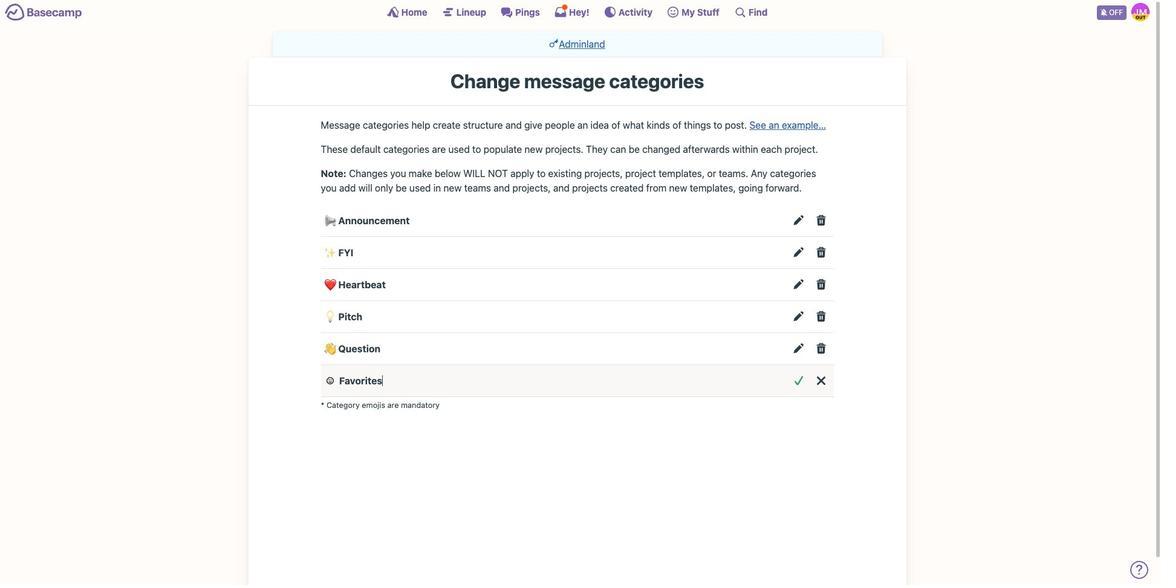 Task type: describe. For each thing, give the bounding box(es) containing it.
main element
[[0, 0, 1155, 24]]

keyboard shortcut: ⌘ + / image
[[734, 6, 746, 18]]



Task type: vqa. For each thing, say whether or not it's contained in the screenshot.
of
no



Task type: locate. For each thing, give the bounding box(es) containing it.
Name it… text field
[[339, 373, 455, 389]]

switch accounts image
[[5, 3, 82, 22]]

jer mill image
[[1132, 3, 1150, 21]]

None text field
[[324, 373, 337, 389]]



